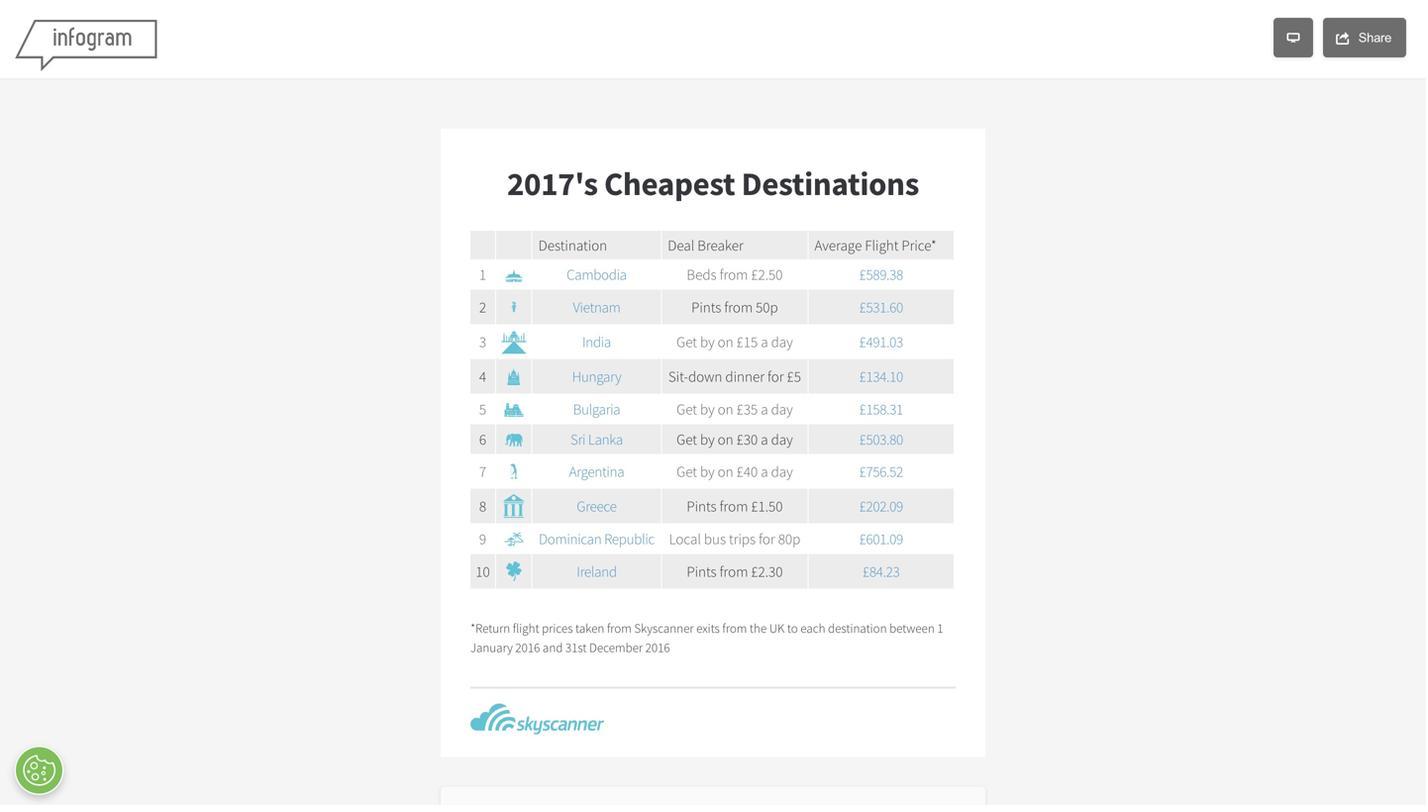 Task type: describe. For each thing, give the bounding box(es) containing it.
£601.09
[[860, 530, 903, 548]]

by for £35
[[700, 400, 715, 418]]

flight
[[513, 620, 539, 637]]

exits
[[697, 620, 720, 637]]

on for £35
[[718, 400, 734, 418]]

2017's cheapest destinations link
[[507, 163, 919, 204]]

1 inside * return flight prices taken from skyscanner exits from the uk to each destination between 1 january 2016 and 31st december 2016
[[938, 620, 944, 637]]

skyscanner
[[634, 620, 694, 637]]

local bus trips for 80p
[[669, 530, 801, 548]]

sri
[[571, 430, 586, 449]]

day for get by on £15 a day
[[771, 332, 793, 351]]

£601.09 link
[[860, 530, 903, 548]]

infogram image
[[15, 20, 157, 72]]

from for £1.50
[[720, 497, 748, 516]]

down
[[688, 367, 723, 386]]

between
[[890, 620, 935, 637]]

£15
[[737, 332, 758, 351]]

pints from £2.30
[[687, 562, 783, 581]]

get for get by on £40 a day
[[677, 462, 697, 481]]

on for £40
[[718, 462, 734, 481]]

6
[[479, 430, 486, 449]]

£756.52
[[860, 462, 903, 481]]

get by on £40 a day
[[677, 462, 793, 481]]

£503.80 link
[[860, 430, 903, 449]]

from up december
[[607, 620, 632, 637]]

£531.60
[[860, 298, 903, 316]]

a for £35
[[761, 400, 768, 418]]

argentina link
[[569, 462, 624, 481]]

£134.10
[[860, 367, 903, 386]]

vietnam
[[573, 298, 621, 316]]

december
[[589, 640, 643, 656]]

hungary link
[[572, 367, 621, 386]]

beds
[[687, 265, 717, 284]]

a for £15
[[761, 332, 768, 351]]

£202.09 link
[[860, 497, 903, 516]]

3
[[479, 332, 486, 351]]

cambodia link
[[567, 265, 627, 284]]

£158.31
[[860, 400, 903, 418]]

the
[[750, 620, 767, 637]]

for for £5
[[768, 367, 784, 386]]

from for 50p
[[725, 298, 753, 316]]

get for get by on £30 a day
[[677, 430, 697, 449]]

£30
[[737, 430, 758, 449]]

price*
[[902, 236, 937, 255]]

£40
[[737, 462, 758, 481]]

£134.10 link
[[860, 367, 903, 386]]

a for £30
[[761, 430, 768, 449]]

£756.52 link
[[860, 462, 903, 481]]

for for 80p
[[759, 530, 775, 548]]

get for get by on £15 a day
[[677, 332, 697, 351]]

4
[[479, 367, 486, 386]]

flight
[[865, 236, 899, 255]]

cheapest
[[604, 163, 735, 204]]

on for £30
[[718, 430, 734, 449]]

pints for pints from 50p
[[692, 298, 722, 316]]

7
[[479, 462, 486, 481]]

dominican republic link
[[539, 530, 655, 548]]

sit-down dinner for £5
[[669, 367, 801, 386]]

on for £15
[[718, 332, 734, 351]]

9
[[479, 530, 486, 548]]

ireland link
[[577, 562, 617, 581]]

from for £2.50
[[720, 265, 748, 284]]

sri lanka link
[[571, 430, 623, 449]]

uk
[[769, 620, 785, 637]]

india link
[[582, 332, 611, 351]]

£84.23 link
[[863, 562, 900, 581]]

hungary
[[572, 367, 621, 386]]

greece link
[[577, 497, 617, 516]]

31st
[[566, 640, 587, 656]]

get by on £15 a day
[[677, 332, 793, 351]]

lanka
[[588, 430, 623, 449]]

by for £15
[[700, 332, 715, 351]]

pints from 50p
[[692, 298, 778, 316]]

dominican
[[539, 530, 602, 548]]

0 vertical spatial 1
[[479, 265, 486, 284]]

£589.38 link
[[860, 265, 903, 284]]

a for £40
[[761, 462, 768, 481]]

* return flight prices taken from skyscanner exits from the uk to each destination between 1 january 2016 and 31st december 2016
[[471, 620, 944, 656]]

january
[[471, 640, 513, 656]]

average flight price*
[[815, 236, 937, 255]]

8
[[479, 497, 486, 516]]



Task type: locate. For each thing, give the bounding box(es) containing it.
3 by from the top
[[700, 430, 715, 449]]

sri lanka
[[571, 430, 623, 449]]

infogram logo image
[[471, 704, 604, 735]]

destinations
[[742, 163, 919, 204]]

get by on £30 a day
[[677, 430, 793, 449]]

by for £30
[[700, 430, 715, 449]]

sit-
[[669, 367, 689, 386]]

destination
[[828, 620, 887, 637]]

on left £30
[[718, 430, 734, 449]]

by down down
[[700, 400, 715, 418]]

beds from £2.50
[[687, 265, 783, 284]]

1 on from the top
[[718, 332, 734, 351]]

by for £40
[[700, 462, 715, 481]]

10
[[476, 562, 490, 581]]

for left 80p
[[759, 530, 775, 548]]

1
[[479, 265, 486, 284], [938, 620, 944, 637]]

day right £15
[[771, 332, 793, 351]]

share button
[[1324, 18, 1407, 57]]

1 vertical spatial pints
[[687, 497, 717, 516]]

pints for pints from £2.30
[[687, 562, 717, 581]]

pints for pints from £1.50
[[687, 497, 717, 516]]

1 vertical spatial for
[[759, 530, 775, 548]]

£531.60 link
[[860, 298, 903, 316]]

£5
[[787, 367, 801, 386]]

to
[[787, 620, 798, 637]]

day for get by on £30 a day
[[771, 430, 793, 449]]

each
[[801, 620, 826, 637]]

2 vertical spatial pints
[[687, 562, 717, 581]]

from left 50p
[[725, 298, 753, 316]]

2 by from the top
[[700, 400, 715, 418]]

pints up bus
[[687, 497, 717, 516]]

on left £15
[[718, 332, 734, 351]]

day for get by on £40 a day
[[771, 462, 793, 481]]

trips
[[729, 530, 756, 548]]

4 a from the top
[[761, 462, 768, 481]]

£2.50
[[751, 265, 783, 284]]

2017's cheapest destinations
[[507, 163, 919, 204]]

vietnam link
[[573, 298, 621, 316]]

dinner
[[726, 367, 765, 386]]

£202.09
[[860, 497, 903, 516]]

0 vertical spatial for
[[768, 367, 784, 386]]

bulgaria link
[[573, 400, 621, 418]]

4 day from the top
[[771, 462, 793, 481]]

get by on £35 a day
[[677, 400, 793, 418]]

£491.03
[[860, 332, 903, 351]]

by left £40
[[700, 462, 715, 481]]

from right beds
[[720, 265, 748, 284]]

1 day from the top
[[771, 332, 793, 351]]

£158.31 link
[[860, 400, 903, 418]]

from down local bus trips for 80p
[[720, 562, 748, 581]]

prices
[[542, 620, 573, 637]]

a right £30
[[761, 430, 768, 449]]

2 2016 from the left
[[646, 640, 670, 656]]

by up down
[[700, 332, 715, 351]]

get
[[677, 332, 697, 351], [677, 400, 697, 418], [677, 430, 697, 449], [677, 462, 697, 481]]

5
[[479, 400, 486, 418]]

1 2016 from the left
[[516, 640, 540, 656]]

from for £2.30
[[720, 562, 748, 581]]

2016 down "skyscanner"
[[646, 640, 670, 656]]

get down "get by on £30 a day"
[[677, 462, 697, 481]]

day right £30
[[771, 430, 793, 449]]

average
[[815, 236, 862, 255]]

bus
[[704, 530, 726, 548]]

2017's
[[507, 163, 598, 204]]

*
[[471, 620, 476, 637]]

get for get by on £35 a day
[[677, 400, 697, 418]]

and
[[543, 640, 563, 656]]

pints from £1.50
[[687, 497, 783, 516]]

greece
[[577, 497, 617, 516]]

2 on from the top
[[718, 400, 734, 418]]

1 right between at bottom right
[[938, 620, 944, 637]]

a right '£35'
[[761, 400, 768, 418]]

£35
[[737, 400, 758, 418]]

£1.50
[[751, 497, 783, 516]]

£84.23
[[863, 562, 900, 581]]

80p
[[778, 530, 801, 548]]

for left £5
[[768, 367, 784, 386]]

50p
[[756, 298, 778, 316]]

day down £5
[[771, 400, 793, 418]]

pints down bus
[[687, 562, 717, 581]]

day
[[771, 332, 793, 351], [771, 400, 793, 418], [771, 430, 793, 449], [771, 462, 793, 481]]

day for get by on £35 a day
[[771, 400, 793, 418]]

get down sit-
[[677, 400, 697, 418]]

share
[[1359, 30, 1392, 45]]

from
[[720, 265, 748, 284], [725, 298, 753, 316], [720, 497, 748, 516], [720, 562, 748, 581], [607, 620, 632, 637], [723, 620, 747, 637]]

0 vertical spatial pints
[[692, 298, 722, 316]]

breaker
[[698, 236, 744, 255]]

£589.38
[[860, 265, 903, 284]]

4 on from the top
[[718, 462, 734, 481]]

argentina
[[569, 462, 624, 481]]

1 vertical spatial 1
[[938, 620, 944, 637]]

on left '£35'
[[718, 400, 734, 418]]

4 by from the top
[[700, 462, 715, 481]]

2 get from the top
[[677, 400, 697, 418]]

1 by from the top
[[700, 332, 715, 351]]

1 a from the top
[[761, 332, 768, 351]]

bulgaria
[[573, 400, 621, 418]]

1 up the 2
[[479, 265, 486, 284]]

0 horizontal spatial 2016
[[516, 640, 540, 656]]

local
[[669, 530, 701, 548]]

1 horizontal spatial 2016
[[646, 640, 670, 656]]

a right £40
[[761, 462, 768, 481]]

by left £30
[[700, 430, 715, 449]]

on
[[718, 332, 734, 351], [718, 400, 734, 418], [718, 430, 734, 449], [718, 462, 734, 481]]

3 on from the top
[[718, 430, 734, 449]]

day right £40
[[771, 462, 793, 481]]

£2.30
[[751, 562, 783, 581]]

3 a from the top
[[761, 430, 768, 449]]

£503.80
[[860, 430, 903, 449]]

2 a from the top
[[761, 400, 768, 418]]

cambodia
[[567, 265, 627, 284]]

on left £40
[[718, 462, 734, 481]]

get up sit-
[[677, 332, 697, 351]]

dominican republic
[[539, 530, 655, 548]]

3 day from the top
[[771, 430, 793, 449]]

£491.03 link
[[860, 332, 903, 351]]

2016 down 'flight'
[[516, 640, 540, 656]]

4 get from the top
[[677, 462, 697, 481]]

from up local bus trips for 80p
[[720, 497, 748, 516]]

a right £15
[[761, 332, 768, 351]]

2
[[479, 298, 486, 316]]

3 get from the top
[[677, 430, 697, 449]]

ireland
[[577, 562, 617, 581]]

1 get from the top
[[677, 332, 697, 351]]

taken
[[576, 620, 605, 637]]

1 horizontal spatial 1
[[938, 620, 944, 637]]

destination
[[539, 236, 607, 255]]

return
[[476, 620, 510, 637]]

pints down beds
[[692, 298, 722, 316]]

2 day from the top
[[771, 400, 793, 418]]

pints
[[692, 298, 722, 316], [687, 497, 717, 516], [687, 562, 717, 581]]

get down get by on £35 a day
[[677, 430, 697, 449]]

india
[[582, 332, 611, 351]]

deal
[[668, 236, 695, 255]]

from left 'the'
[[723, 620, 747, 637]]

0 horizontal spatial 1
[[479, 265, 486, 284]]



Task type: vqa. For each thing, say whether or not it's contained in the screenshot.


